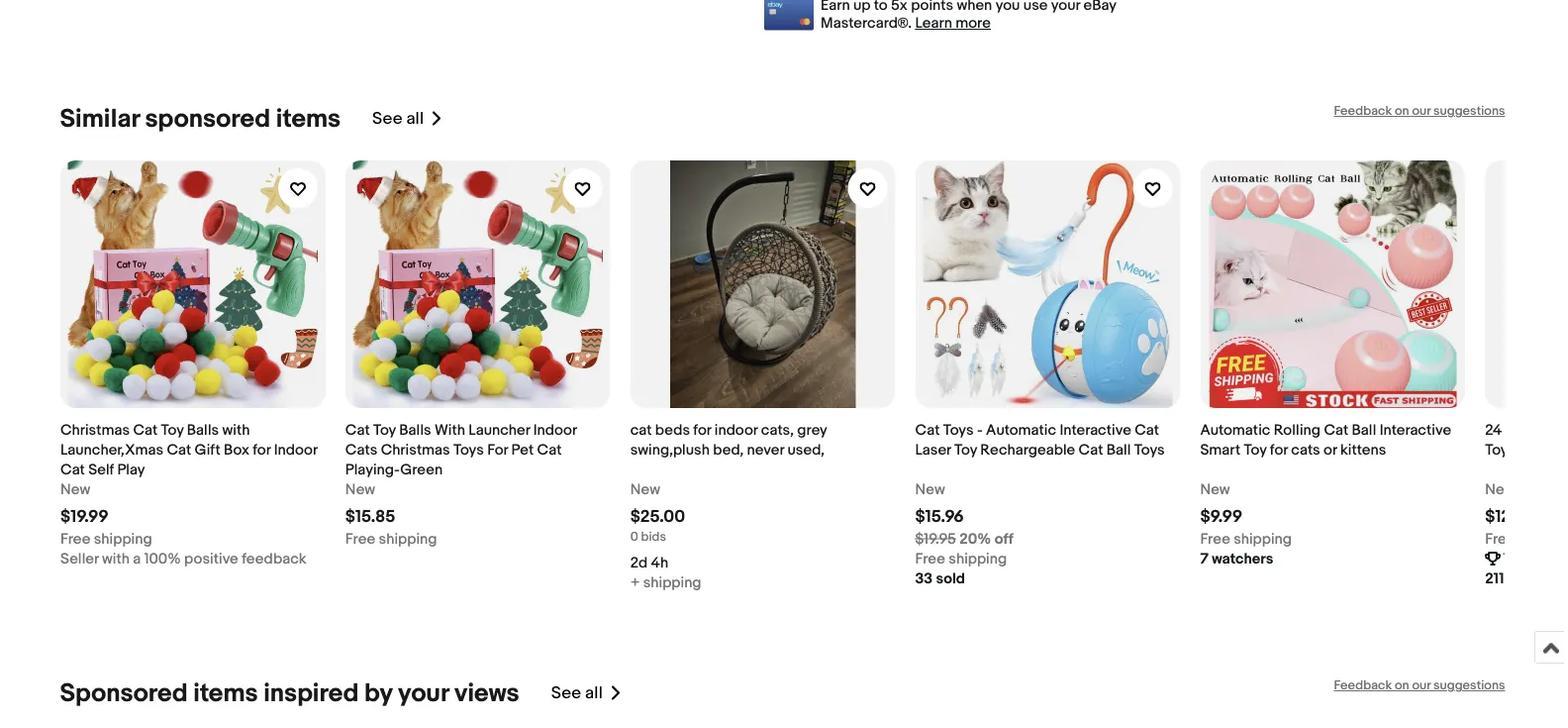 Task type: locate. For each thing, give the bounding box(es) containing it.
1 horizontal spatial see all
[[551, 683, 603, 704]]

free shipping text field up watchers
[[1200, 528, 1292, 548]]

1 vertical spatial all
[[585, 683, 603, 704]]

interactive
[[1060, 420, 1131, 438], [1380, 420, 1452, 438]]

for
[[693, 420, 711, 438], [252, 440, 270, 458], [1270, 440, 1288, 458]]

ball right rechargeable
[[1107, 440, 1131, 458]]

1 horizontal spatial ball
[[1352, 420, 1377, 438]]

christmas up launcher,xmas
[[60, 420, 129, 438]]

launcher,xmas
[[60, 440, 163, 458]]

0 horizontal spatial for
[[252, 440, 270, 458]]

$25.00
[[630, 506, 685, 527]]

christmas
[[60, 420, 129, 438], [380, 440, 450, 458]]

1 vertical spatial ball
[[1107, 440, 1131, 458]]

swing,plush
[[630, 440, 709, 458]]

ball
[[1352, 420, 1377, 438], [1107, 440, 1131, 458]]

shipping down 4h at bottom left
[[643, 573, 701, 591]]

new text field down playing-
[[345, 479, 375, 499]]

our
[[1413, 104, 1431, 119], [1413, 678, 1431, 693]]

0 vertical spatial on
[[1395, 104, 1410, 119]]

1 interactive from the left
[[1060, 420, 1131, 438]]

4 new from the left
[[915, 480, 945, 498]]

our for sponsored items inspired by your views
[[1413, 678, 1431, 693]]

1 new from the left
[[60, 480, 90, 498]]

free down the $19.95
[[915, 549, 945, 567]]

new text field for $25.00
[[630, 479, 660, 499]]

0 horizontal spatial with
[[102, 549, 129, 567]]

christmas up green
[[380, 440, 450, 458]]

0 horizontal spatial see all link
[[372, 104, 444, 134]]

indoor up pet
[[533, 420, 577, 438]]

$19.95
[[915, 529, 956, 547]]

new up the $9.99 text field
[[1200, 480, 1230, 498]]

feedback on our suggestions
[[1335, 104, 1506, 119], [1335, 678, 1506, 693]]

$15.85
[[345, 506, 395, 527]]

gift
[[194, 440, 220, 458]]

automatic up smart
[[1200, 420, 1271, 438]]

1 new text field from the left
[[345, 479, 375, 499]]

free up 'seller'
[[60, 529, 90, 547]]

1 our from the top
[[1413, 104, 1431, 119]]

1 feedback from the top
[[1335, 104, 1393, 119]]

up
[[854, 0, 871, 14]]

5 new from the left
[[1200, 480, 1230, 498]]

free shipping text field down 20%
[[915, 548, 1007, 568]]

automatic up rechargeable
[[986, 420, 1056, 438]]

new
[[60, 480, 90, 498], [345, 480, 375, 498], [630, 480, 660, 498], [915, 480, 945, 498], [1200, 480, 1230, 498], [1485, 480, 1515, 498]]

interactive up kittens
[[1380, 420, 1452, 438]]

1 horizontal spatial automatic
[[1200, 420, 1271, 438]]

shipping down 20%
[[949, 549, 1007, 567]]

new up $15.96
[[915, 480, 945, 498]]

2 horizontal spatial for
[[1270, 440, 1288, 458]]

your right by
[[398, 678, 449, 709]]

balls up gift
[[187, 420, 219, 438]]

for left cats
[[1270, 440, 1288, 458]]

on for sponsored items inspired by your views
[[1395, 678, 1410, 693]]

1 vertical spatial christmas
[[380, 440, 450, 458]]

your inside earn up to 5x points when you use your ebay mastercard®.
[[1052, 0, 1081, 14]]

0 horizontal spatial new text field
[[345, 479, 375, 499]]

3 new from the left
[[630, 480, 660, 498]]

items left see all text box
[[276, 104, 341, 134]]

1 horizontal spatial see
[[551, 683, 582, 704]]

free shipping text field for $9.99
[[1200, 528, 1292, 548]]

1 vertical spatial feedback
[[1335, 678, 1393, 693]]

new inside new $12.98 free shippin
[[1485, 480, 1515, 498]]

1 horizontal spatial for
[[693, 420, 711, 438]]

$15.96
[[915, 506, 964, 527]]

toys left smart
[[1134, 440, 1165, 458]]

feedback for sponsored items inspired by your views
[[1335, 678, 1393, 693]]

4h
[[651, 553, 668, 571]]

interactive inside 'automatic rolling cat ball interactive smart toy for cats or kittens'
[[1380, 420, 1452, 438]]

indoor
[[533, 420, 577, 438], [274, 440, 317, 458]]

items
[[276, 104, 341, 134], [193, 678, 258, 709]]

free shipping text field for $15.85
[[345, 528, 437, 548]]

items left inspired
[[193, 678, 258, 709]]

0 horizontal spatial toys
[[453, 440, 484, 458]]

211 sold text field
[[1485, 568, 1537, 588]]

shippin
[[1519, 529, 1566, 547]]

1 feedback on our suggestions from the top
[[1335, 104, 1506, 119]]

0 vertical spatial feedback on our suggestions
[[1335, 104, 1506, 119]]

new up $19.99 "text box"
[[60, 480, 90, 498]]

sold down top on the bottom right of the page
[[1508, 569, 1537, 587]]

christmas cat toy balls with launcher,xmas cat gift box for indoor cat self play new $19.99 free shipping seller with a 100% positive feedback
[[60, 420, 317, 567]]

0 horizontal spatial your
[[398, 678, 449, 709]]

1 balls from the left
[[187, 420, 219, 438]]

indoor
[[714, 420, 758, 438]]

christmas inside cat toy balls with launcher indoor cats christmas toys for pet cat playing-green new $15.85 free shipping
[[380, 440, 450, 458]]

interactive inside cat toys - automatic interactive cat laser toy rechargeable cat ball toys
[[1060, 420, 1131, 438]]

1 on from the top
[[1395, 104, 1410, 119]]

1 vertical spatial indoor
[[274, 440, 317, 458]]

0 vertical spatial christmas
[[60, 420, 129, 438]]

free down $15.85 text field on the left
[[345, 529, 375, 547]]

0 vertical spatial indoor
[[533, 420, 577, 438]]

shipping up a
[[93, 529, 152, 547]]

0 horizontal spatial all
[[407, 108, 424, 129]]

0 horizontal spatial ball
[[1107, 440, 1131, 458]]

automatic
[[986, 420, 1056, 438], [1200, 420, 1271, 438]]

play
[[117, 460, 145, 478]]

1 horizontal spatial balls
[[399, 420, 431, 438]]

new text field up $19.99 "text box"
[[60, 479, 90, 499]]

for
[[487, 440, 508, 458]]

2 balls from the left
[[399, 420, 431, 438]]

with up the box
[[222, 420, 250, 438]]

2 sold from the left
[[1508, 569, 1537, 587]]

interactive up rechargeable
[[1060, 420, 1131, 438]]

1 horizontal spatial sold
[[1508, 569, 1537, 587]]

new inside new $9.99 free shipping 7 watchers
[[1200, 480, 1230, 498]]

watchers
[[1212, 549, 1273, 567]]

new inside cat toy balls with launcher indoor cats christmas toys for pet cat playing-green new $15.85 free shipping
[[345, 480, 375, 498]]

shipping
[[93, 529, 152, 547], [378, 529, 437, 547], [1234, 529, 1292, 547], [949, 549, 1007, 567], [643, 573, 701, 591]]

1 vertical spatial our
[[1413, 678, 1431, 693]]

green
[[400, 460, 442, 478]]

rated
[[1531, 549, 1566, 567]]

new text field up $15.96
[[915, 479, 945, 499]]

1 vertical spatial suggestions
[[1434, 678, 1506, 693]]

new text field for $15.96
[[915, 479, 945, 499]]

1 horizontal spatial all
[[585, 683, 603, 704]]

1 horizontal spatial your
[[1052, 0, 1081, 14]]

$15.96 text field
[[915, 506, 964, 527]]

see all
[[372, 108, 424, 129], [551, 683, 603, 704]]

$19.99 text field
[[60, 506, 108, 527]]

toys down the with
[[453, 440, 484, 458]]

0 horizontal spatial indoor
[[274, 440, 317, 458]]

cat inside 'automatic rolling cat ball interactive smart toy for cats or kittens'
[[1324, 420, 1349, 438]]

sold inside text field
[[1508, 569, 1537, 587]]

0 bids text field
[[630, 528, 666, 544]]

ball inside 'automatic rolling cat ball interactive smart toy for cats or kittens'
[[1352, 420, 1377, 438]]

2 on from the top
[[1395, 678, 1410, 693]]

toy up launcher,xmas
[[161, 420, 183, 438]]

2 new from the left
[[345, 480, 375, 498]]

new text field for $12.98
[[1485, 479, 1515, 499]]

new text field up $25.00
[[630, 479, 660, 499]]

1 vertical spatial feedback on our suggestions link
[[1335, 678, 1506, 693]]

0 horizontal spatial free shipping text field
[[345, 528, 437, 548]]

interactive for $9.99
[[1380, 420, 1452, 438]]

new up $12.98 text box on the right of page
[[1485, 480, 1515, 498]]

1 vertical spatial items
[[193, 678, 258, 709]]

all
[[407, 108, 424, 129], [585, 683, 603, 704]]

sponsored
[[145, 104, 271, 134]]

0 vertical spatial feedback
[[1335, 104, 1393, 119]]

on for similar sponsored items
[[1395, 104, 1410, 119]]

1 horizontal spatial new text field
[[1200, 479, 1230, 499]]

free up 7
[[1200, 529, 1230, 547]]

shipping down $15.85 text field on the left
[[378, 529, 437, 547]]

2 feedback on our suggestions link from the top
[[1335, 678, 1506, 693]]

1 vertical spatial see
[[551, 683, 582, 704]]

balls
[[187, 420, 219, 438], [399, 420, 431, 438]]

feedback on our suggestions link
[[1335, 104, 1506, 119], [1335, 678, 1506, 693]]

toys inside cat toy balls with launcher indoor cats christmas toys for pet cat playing-green new $15.85 free shipping
[[453, 440, 484, 458]]

shipping inside christmas cat toy balls with launcher,xmas cat gift box for indoor cat self play new $19.99 free shipping seller with a 100% positive feedback
[[93, 529, 152, 547]]

1 horizontal spatial free shipping text field
[[915, 548, 1007, 568]]

see all link for sponsored items inspired by your views
[[551, 678, 623, 709]]

1 vertical spatial on
[[1395, 678, 1410, 693]]

1 horizontal spatial items
[[276, 104, 341, 134]]

-
[[977, 420, 983, 438]]

similar
[[60, 104, 139, 134]]

or
[[1324, 440, 1337, 458]]

1 automatic from the left
[[986, 420, 1056, 438]]

0 horizontal spatial interactive
[[1060, 420, 1131, 438]]

20%
[[960, 529, 991, 547]]

shipping up watchers
[[1234, 529, 1292, 547]]

see all link
[[372, 104, 444, 134], [551, 678, 623, 709]]

free shipping text field down $15.85 text field on the left
[[345, 528, 437, 548]]

1 vertical spatial your
[[398, 678, 449, 709]]

0 vertical spatial your
[[1052, 0, 1081, 14]]

with
[[222, 420, 250, 438], [102, 549, 129, 567]]

indoor right the box
[[274, 440, 317, 458]]

0 vertical spatial see
[[372, 108, 403, 129]]

sold right 33
[[936, 569, 965, 587]]

1 horizontal spatial indoor
[[533, 420, 577, 438]]

smart
[[1200, 440, 1241, 458]]

1 vertical spatial feedback on our suggestions
[[1335, 678, 1506, 693]]

with left a
[[102, 549, 129, 567]]

0 vertical spatial feedback on our suggestions link
[[1335, 104, 1506, 119]]

1 horizontal spatial christmas
[[380, 440, 450, 458]]

free down $12.98 text box on the right of page
[[1485, 529, 1515, 547]]

new inside new $15.96 $19.95 20% off free shipping 33 sold
[[915, 480, 945, 498]]

new down playing-
[[345, 480, 375, 498]]

bids
[[641, 528, 666, 544]]

2 horizontal spatial toys
[[1134, 440, 1165, 458]]

new text field up the $9.99 text field
[[1200, 479, 1230, 499]]

1 vertical spatial with
[[102, 549, 129, 567]]

for right the box
[[252, 440, 270, 458]]

2 our from the top
[[1413, 678, 1431, 693]]

positive
[[184, 549, 238, 567]]

1 horizontal spatial interactive
[[1380, 420, 1452, 438]]

2 suggestions from the top
[[1434, 678, 1506, 693]]

learn
[[916, 14, 953, 32]]

See all text field
[[551, 683, 603, 704]]

0 horizontal spatial sold
[[936, 569, 965, 587]]

0 horizontal spatial christmas
[[60, 420, 129, 438]]

you
[[996, 0, 1021, 14]]

new inside the new $25.00 0 bids 2d 4h + shipping
[[630, 480, 660, 498]]

new for $15.96
[[915, 480, 945, 498]]

2 interactive from the left
[[1380, 420, 1452, 438]]

toy inside cat toys - automatic interactive cat laser toy rechargeable cat ball toys
[[954, 440, 977, 458]]

2 new text field from the left
[[630, 479, 660, 499]]

toys
[[943, 420, 974, 438], [453, 440, 484, 458], [1134, 440, 1165, 458]]

2 new text field from the left
[[1200, 479, 1230, 499]]

toy right smart
[[1244, 440, 1267, 458]]

indoor inside cat toy balls with launcher indoor cats christmas toys for pet cat playing-green new $15.85 free shipping
[[533, 420, 577, 438]]

your
[[1052, 0, 1081, 14], [398, 678, 449, 709]]

1 vertical spatial see all link
[[551, 678, 623, 709]]

free inside cat toy balls with launcher indoor cats christmas toys for pet cat playing-green new $15.85 free shipping
[[345, 529, 375, 547]]

0 vertical spatial see all link
[[372, 104, 444, 134]]

toy up cats
[[373, 420, 396, 438]]

2 feedback from the top
[[1335, 678, 1393, 693]]

new text field up $12.98 text box on the right of page
[[1485, 479, 1515, 499]]

1 new text field from the left
[[60, 479, 90, 499]]

0 vertical spatial our
[[1413, 104, 1431, 119]]

1 suggestions from the top
[[1434, 104, 1506, 119]]

by
[[365, 678, 393, 709]]

toys left the -
[[943, 420, 974, 438]]

balls left the with
[[399, 420, 431, 438]]

for inside cat beds for indoor cats, grey swing,plush bed, never used,
[[693, 420, 711, 438]]

all for sponsored items inspired by your views
[[585, 683, 603, 704]]

more
[[956, 14, 991, 32]]

0 horizontal spatial see all
[[372, 108, 424, 129]]

2 feedback on our suggestions from the top
[[1335, 678, 1506, 693]]

ball up kittens
[[1352, 420, 1377, 438]]

for inside 'automatic rolling cat ball interactive smart toy for cats or kittens'
[[1270, 440, 1288, 458]]

free inside new $15.96 $19.95 20% off free shipping 33 sold
[[915, 549, 945, 567]]

2 horizontal spatial free shipping text field
[[1200, 528, 1292, 548]]

$9.99
[[1200, 506, 1243, 527]]

New text field
[[345, 479, 375, 499], [1200, 479, 1230, 499]]

toy
[[161, 420, 183, 438], [373, 420, 396, 438], [954, 440, 977, 458], [1244, 440, 1267, 458]]

feedback
[[1335, 104, 1393, 119], [1335, 678, 1393, 693]]

feedback on our suggestions for similar sponsored items
[[1335, 104, 1506, 119]]

your right use
[[1052, 0, 1081, 14]]

shipping inside the new $25.00 0 bids 2d 4h + shipping
[[643, 573, 701, 591]]

0 vertical spatial with
[[222, 420, 250, 438]]

suggestions
[[1434, 104, 1506, 119], [1434, 678, 1506, 693]]

feedback on our suggestions for sponsored items inspired by your views
[[1335, 678, 1506, 693]]

Free shipping text field
[[345, 528, 437, 548], [1200, 528, 1292, 548], [915, 548, 1007, 568]]

4 new text field from the left
[[1485, 479, 1515, 499]]

0 horizontal spatial see
[[372, 108, 403, 129]]

New text field
[[60, 479, 90, 499], [630, 479, 660, 499], [915, 479, 945, 499], [1485, 479, 1515, 499]]

ball inside cat toys - automatic interactive cat laser toy rechargeable cat ball toys
[[1107, 440, 1131, 458]]

1 feedback on our suggestions link from the top
[[1335, 104, 1506, 119]]

toy down the -
[[954, 440, 977, 458]]

Top Rated text field
[[1503, 548, 1566, 568]]

0 vertical spatial ball
[[1352, 420, 1377, 438]]

3 new text field from the left
[[915, 479, 945, 499]]

0 horizontal spatial automatic
[[986, 420, 1056, 438]]

seller
[[60, 549, 98, 567]]

see
[[372, 108, 403, 129], [551, 683, 582, 704]]

6 new from the left
[[1485, 480, 1515, 498]]

new up $25.00
[[630, 480, 660, 498]]

1 vertical spatial see all
[[551, 683, 603, 704]]

cats
[[345, 440, 377, 458]]

shipping inside cat toy balls with launcher indoor cats christmas toys for pet cat playing-green new $15.85 free shipping
[[378, 529, 437, 547]]

0 vertical spatial suggestions
[[1434, 104, 1506, 119]]

0 vertical spatial see all
[[372, 108, 424, 129]]

free inside christmas cat toy balls with launcher,xmas cat gift box for indoor cat self play new $19.99 free shipping seller with a 100% positive feedback
[[60, 529, 90, 547]]

0 vertical spatial items
[[276, 104, 341, 134]]

for right beds
[[693, 420, 711, 438]]

2 automatic from the left
[[1200, 420, 1271, 438]]

0 vertical spatial all
[[407, 108, 424, 129]]

0 horizontal spatial balls
[[187, 420, 219, 438]]

33 sold text field
[[915, 568, 965, 588]]

free
[[60, 529, 90, 547], [345, 529, 375, 547], [1200, 529, 1230, 547], [1485, 529, 1515, 547], [915, 549, 945, 567]]

bed,
[[713, 440, 744, 458]]

free inside new $12.98 free shippin
[[1485, 529, 1515, 547]]

1 horizontal spatial see all link
[[551, 678, 623, 709]]

1 sold from the left
[[936, 569, 965, 587]]



Task type: vqa. For each thing, say whether or not it's contained in the screenshot.
third (1,728)
no



Task type: describe. For each thing, give the bounding box(es) containing it.
christmas inside christmas cat toy balls with launcher,xmas cat gift box for indoor cat self play new $19.99 free shipping seller with a 100% positive feedback
[[60, 420, 129, 438]]

Free shippin text field
[[1485, 528, 1566, 548]]

100%
[[144, 549, 180, 567]]

balls inside cat toy balls with launcher indoor cats christmas toys for pet cat playing-green new $15.85 free shipping
[[399, 420, 431, 438]]

free inside new $9.99 free shipping 7 watchers
[[1200, 529, 1230, 547]]

$19.99
[[60, 506, 108, 527]]

$15.85 text field
[[345, 506, 395, 527]]

toy inside 'automatic rolling cat ball interactive smart toy for cats or kittens'
[[1244, 440, 1267, 458]]

see for similar sponsored items
[[372, 108, 403, 129]]

5x
[[891, 0, 908, 14]]

sponsored
[[60, 678, 188, 709]]

a
[[133, 549, 140, 567]]

laser
[[915, 440, 951, 458]]

see all link for similar sponsored items
[[372, 104, 444, 134]]

cats,
[[761, 420, 794, 438]]

33
[[915, 569, 933, 587]]

inspired
[[264, 678, 359, 709]]

previous price $19.95 20% off text field
[[915, 528, 1014, 548]]

learn more
[[916, 14, 991, 32]]

+ shipping text field
[[630, 572, 701, 592]]

new for $12.98
[[1485, 480, 1515, 498]]

shipping inside new $15.96 $19.95 20% off free shipping 33 sold
[[949, 549, 1007, 567]]

mastercard®.
[[821, 14, 912, 32]]

automatic inside 'automatic rolling cat ball interactive smart toy for cats or kittens'
[[1200, 420, 1271, 438]]

cats
[[1291, 440, 1320, 458]]

to
[[874, 0, 888, 14]]

earn
[[821, 0, 850, 14]]

new $12.98 free shippin
[[1485, 480, 1566, 547]]

new $9.99 free shipping 7 watchers
[[1200, 480, 1292, 567]]

learn more link
[[916, 14, 991, 32]]

$12.98 text field
[[1485, 506, 1535, 527]]

new for $9.99
[[1200, 480, 1230, 498]]

rechargeable
[[980, 440, 1075, 458]]

Free shipping text field
[[60, 528, 152, 548]]

7
[[1200, 549, 1209, 567]]

kittens
[[1340, 440, 1386, 458]]

balls inside christmas cat toy balls with launcher,xmas cat gift box for indoor cat self play new $19.99 free shipping seller with a 100% positive feedback
[[187, 420, 219, 438]]

playing-
[[345, 460, 400, 478]]

automatic inside cat toys - automatic interactive cat laser toy rechargeable cat ball toys
[[986, 420, 1056, 438]]

sold inside new $15.96 $19.95 20% off free shipping 33 sold
[[936, 569, 965, 587]]

1.6"
[[1542, 420, 1563, 438]]

new text field for $9.99
[[1200, 479, 1230, 499]]

24 pack 1.6" 
[[1485, 420, 1566, 458]]

new inside christmas cat toy balls with launcher,xmas cat gift box for indoor cat self play new $19.99 free shipping seller with a 100% positive feedback
[[60, 480, 90, 498]]

off
[[995, 529, 1014, 547]]

see all for sponsored items inspired by your views
[[551, 683, 603, 704]]

views
[[455, 678, 520, 709]]

ebay mastercard image
[[765, 0, 814, 30]]

$9.99 text field
[[1200, 506, 1243, 527]]

211
[[1485, 569, 1504, 587]]

feedback
[[241, 549, 306, 567]]

new for $25.00
[[630, 480, 660, 498]]

2d 4h text field
[[630, 552, 668, 572]]

top
[[1503, 549, 1528, 567]]

2d
[[630, 553, 647, 571]]

for inside christmas cat toy balls with launcher,xmas cat gift box for indoor cat self play new $19.99 free shipping seller with a 100% positive feedback
[[252, 440, 270, 458]]

top rated
[[1503, 549, 1566, 567]]

7 watchers text field
[[1200, 548, 1273, 568]]

indoor inside christmas cat toy balls with launcher,xmas cat gift box for indoor cat self play new $19.99 free shipping seller with a 100% positive feedback
[[274, 440, 317, 458]]

new text field for $15.85
[[345, 479, 375, 499]]

rolling
[[1274, 420, 1321, 438]]

used,
[[787, 440, 825, 458]]

1 horizontal spatial with
[[222, 420, 250, 438]]

earn up to 5x points when you use your ebay mastercard®.
[[821, 0, 1117, 32]]

see all for similar sponsored items
[[372, 108, 424, 129]]

new $15.96 $19.95 20% off free shipping 33 sold
[[915, 480, 1014, 587]]

See all text field
[[372, 108, 424, 129]]

211 sold
[[1485, 569, 1537, 587]]

24
[[1485, 420, 1502, 438]]

toy inside christmas cat toy balls with launcher,xmas cat gift box for indoor cat self play new $19.99 free shipping seller with a 100% positive feedback
[[161, 420, 183, 438]]

similar sponsored items
[[60, 104, 341, 134]]

use
[[1024, 0, 1048, 14]]

suggestions for sponsored items inspired by your views
[[1434, 678, 1506, 693]]

pack
[[1506, 420, 1538, 438]]

shipping inside new $9.99 free shipping 7 watchers
[[1234, 529, 1292, 547]]

sponsored items inspired by your views
[[60, 678, 520, 709]]

1 horizontal spatial toys
[[943, 420, 974, 438]]

0
[[630, 528, 638, 544]]

0 horizontal spatial items
[[193, 678, 258, 709]]

beds
[[655, 420, 690, 438]]

our for similar sponsored items
[[1413, 104, 1431, 119]]

automatic rolling cat ball interactive smart toy for cats or kittens
[[1200, 420, 1452, 458]]

points
[[911, 0, 954, 14]]

see for sponsored items inspired by your views
[[551, 683, 582, 704]]

box
[[223, 440, 249, 458]]

feedback for similar sponsored items
[[1335, 104, 1393, 119]]

new text field for $19.99
[[60, 479, 90, 499]]

interactive for $15.96
[[1060, 420, 1131, 438]]

ebay
[[1084, 0, 1117, 14]]

cat beds for indoor cats, grey swing,plush bed, never used,
[[630, 420, 827, 458]]

cat toy balls with launcher indoor cats christmas toys for pet cat playing-green new $15.85 free shipping
[[345, 420, 577, 547]]

suggestions for similar sponsored items
[[1434, 104, 1506, 119]]

never
[[747, 440, 784, 458]]

$25.00 text field
[[630, 506, 685, 527]]

self
[[88, 460, 113, 478]]

feedback on our suggestions link for similar sponsored items
[[1335, 104, 1506, 119]]

new $25.00 0 bids 2d 4h + shipping
[[630, 480, 701, 591]]

$12.98
[[1485, 506, 1535, 527]]

all for similar sponsored items
[[407, 108, 424, 129]]

+
[[630, 573, 640, 591]]

cat toys - automatic interactive cat laser toy rechargeable cat ball toys
[[915, 420, 1165, 458]]

grey
[[797, 420, 827, 438]]

toy inside cat toy balls with launcher indoor cats christmas toys for pet cat playing-green new $15.85 free shipping
[[373, 420, 396, 438]]

pet
[[511, 440, 534, 458]]

feedback on our suggestions link for sponsored items inspired by your views
[[1335, 678, 1506, 693]]

Seller with a 100% positive feedback text field
[[60, 548, 306, 568]]

cat
[[630, 420, 652, 438]]

with
[[434, 420, 465, 438]]

launcher
[[468, 420, 530, 438]]

when
[[957, 0, 993, 14]]



